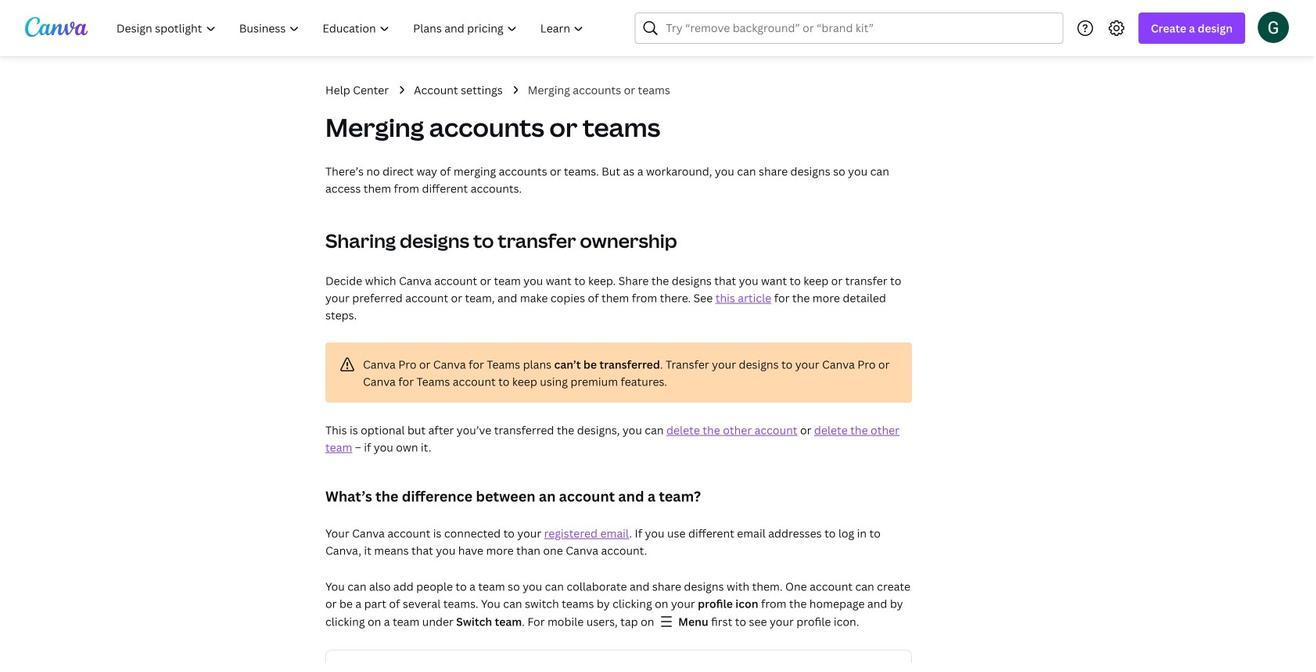 Task type: describe. For each thing, give the bounding box(es) containing it.
top level navigation element
[[106, 13, 597, 44]]



Task type: vqa. For each thing, say whether or not it's contained in the screenshot.
Try "remove background" or "brand kit" search box
yes



Task type: locate. For each thing, give the bounding box(es) containing it.
greg robinson image
[[1258, 12, 1290, 43]]

Try "remove background" or "brand kit" search field
[[666, 13, 1054, 43]]



